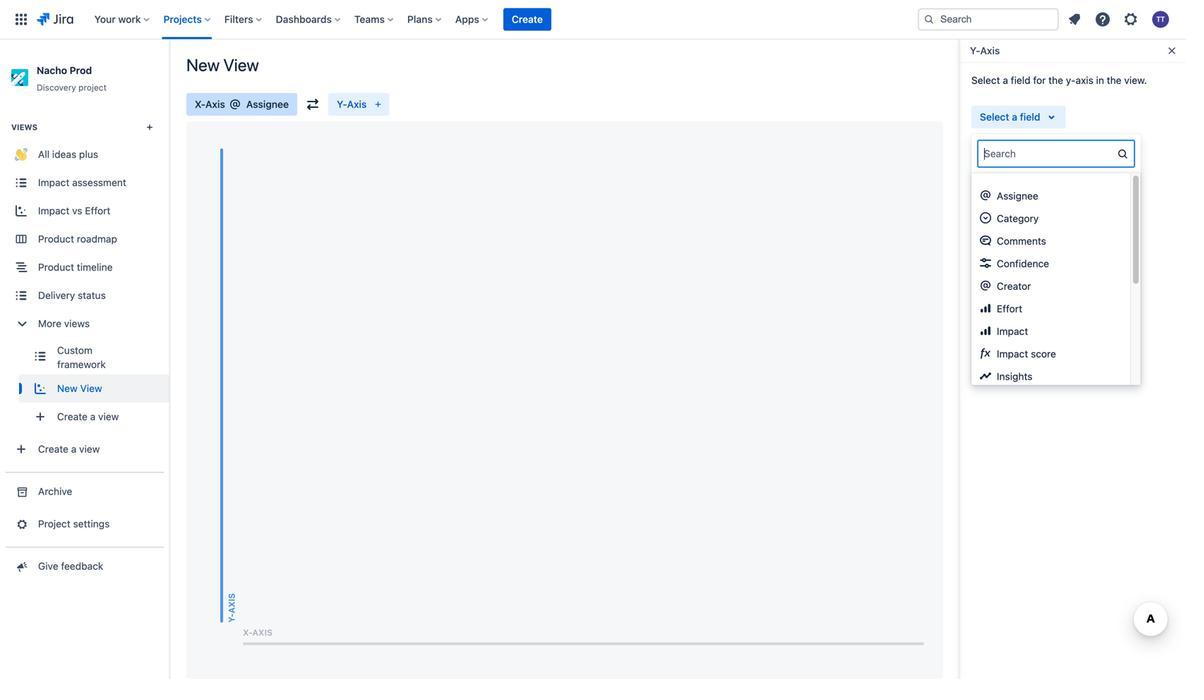 Task type: describe. For each thing, give the bounding box(es) containing it.
give feedback
[[38, 561, 103, 573]]

help image
[[1094, 11, 1111, 28]]

plans
[[407, 13, 433, 25]]

impact assessment link
[[0, 169, 169, 197]]

settings image
[[1123, 11, 1140, 28]]

prod
[[70, 65, 92, 76]]

1 horizontal spatial new view
[[186, 55, 259, 75]]

a up archive button at left
[[71, 444, 76, 455]]

apps
[[455, 13, 479, 25]]

projects button
[[159, 8, 216, 31]]

nacho prod discovery project
[[37, 65, 107, 92]]

1 horizontal spatial y-axis button
[[962, 40, 1008, 62]]

rating image for impact
[[980, 325, 991, 337]]

filters button
[[220, 8, 267, 31]]

2 vertical spatial create
[[38, 444, 68, 455]]

roadmap
[[77, 233, 117, 245]]

teams
[[354, 13, 385, 25]]

user image for creator
[[980, 280, 991, 292]]

create button
[[503, 8, 551, 31]]

product roadmap link
[[0, 225, 169, 254]]

more
[[38, 318, 61, 330]]

banner containing your work
[[0, 0, 1186, 40]]

product for product roadmap
[[38, 233, 74, 245]]

rating image for effort
[[980, 303, 991, 314]]

delivery
[[38, 290, 75, 302]]

create a view button inside group
[[19, 403, 169, 431]]

1 vertical spatial create
[[57, 411, 88, 423]]

product for product timeline
[[38, 262, 74, 273]]

search image
[[924, 14, 935, 25]]

1 vertical spatial assignee
[[997, 190, 1038, 202]]

primary element
[[8, 0, 907, 39]]

field for select a field
[[1020, 111, 1040, 123]]

filters
[[224, 13, 253, 25]]

current project sidebar image
[[154, 56, 185, 85]]

select for select a field
[[980, 111, 1009, 123]]

1 horizontal spatial view
[[223, 55, 259, 75]]

more views
[[38, 318, 90, 330]]

1 the from the left
[[1049, 74, 1063, 86]]

status
[[78, 290, 106, 302]]

switchaxes image
[[307, 99, 318, 110]]

your work
[[94, 13, 141, 25]]

your work button
[[90, 8, 155, 31]]

insights image
[[980, 371, 991, 382]]

x-axis
[[195, 98, 225, 110]]

1 vertical spatial create a view
[[38, 444, 100, 455]]

apps button
[[451, 8, 493, 31]]

1 vertical spatial view
[[79, 444, 100, 455]]

1 vertical spatial y-axis
[[337, 98, 367, 110]]

impact score
[[997, 348, 1056, 360]]

new inside jira product discovery navigation "element"
[[57, 383, 78, 395]]

0 vertical spatial assignee
[[246, 98, 289, 110]]

more views link
[[0, 310, 169, 338]]

nacho
[[37, 65, 67, 76]]

confidence
[[997, 258, 1049, 270]]

appswitcher icon image
[[13, 11, 30, 28]]

comments
[[997, 235, 1046, 247]]

projects
[[163, 13, 202, 25]]

search
[[984, 148, 1016, 160]]

select for select a field for the y-axis in the view.
[[972, 74, 1000, 86]]

timeline
[[77, 262, 113, 273]]

slider image
[[980, 258, 991, 269]]

1 horizontal spatial new
[[186, 55, 220, 75]]

impact up impact score
[[997, 326, 1028, 337]]

views
[[11, 123, 37, 132]]

custom framework
[[57, 345, 106, 371]]

y-
[[1066, 74, 1076, 86]]

Search field
[[918, 8, 1059, 31]]

jira product discovery navigation element
[[0, 40, 169, 680]]

vs
[[72, 205, 82, 217]]

group containing all ideas plus
[[0, 104, 169, 472]]

axis
[[1076, 74, 1094, 86]]

axis for right y-axis button
[[980, 45, 1000, 56]]

y- for y-axis button to the bottom
[[337, 98, 347, 110]]



Task type: locate. For each thing, give the bounding box(es) containing it.
plans button
[[403, 8, 447, 31]]

project settings
[[38, 519, 110, 530]]

create a view
[[57, 411, 119, 423], [38, 444, 100, 455]]

archive
[[38, 486, 72, 498]]

insights
[[997, 371, 1033, 383]]

group
[[0, 104, 169, 472]]

dashboards
[[276, 13, 332, 25]]

1 horizontal spatial y-axis
[[970, 45, 1000, 56]]

y- down search field
[[970, 45, 980, 56]]

product down impact vs effort
[[38, 233, 74, 245]]

product timeline
[[38, 262, 113, 273]]

new view link
[[19, 375, 169, 403]]

1 product from the top
[[38, 233, 74, 245]]

select up the select a field
[[972, 74, 1000, 86]]

0 vertical spatial view
[[223, 55, 259, 75]]

0 horizontal spatial axis
[[205, 98, 225, 110]]

rating image
[[980, 303, 991, 314], [980, 325, 991, 337]]

1 vertical spatial effort
[[997, 303, 1022, 315]]

effort down creator
[[997, 303, 1022, 315]]

create up archive
[[38, 444, 68, 455]]

0 vertical spatial select
[[972, 74, 1000, 86]]

1 vertical spatial y-
[[337, 98, 347, 110]]

product timeline link
[[0, 254, 169, 282]]

0 vertical spatial y-axis button
[[962, 40, 1008, 62]]

new view inside group
[[57, 383, 102, 395]]

notifications image
[[1066, 11, 1083, 28]]

create down new view link
[[57, 411, 88, 423]]

x-
[[195, 98, 205, 110]]

0 vertical spatial field
[[1011, 74, 1031, 86]]

1 vertical spatial rating image
[[980, 325, 991, 337]]

for
[[1033, 74, 1046, 86]]

impact vs effort link
[[0, 197, 169, 225]]

select up search
[[980, 111, 1009, 123]]

y-axis button down search field
[[962, 40, 1008, 62]]

view down filters dropdown button
[[223, 55, 259, 75]]

category
[[997, 213, 1039, 225]]

view down framework
[[80, 383, 102, 395]]

1 horizontal spatial assignee
[[997, 190, 1038, 202]]

custom
[[57, 345, 92, 357]]

1 rating image from the top
[[980, 303, 991, 314]]

field for select a field for the y-axis in the view.
[[1011, 74, 1031, 86]]

0 horizontal spatial y-
[[337, 98, 347, 110]]

0 vertical spatial view
[[98, 411, 119, 423]]

the
[[1049, 74, 1063, 86], [1107, 74, 1122, 86]]

user image right x-axis
[[229, 99, 241, 110]]

close image
[[1166, 45, 1178, 56]]

create a view button
[[19, 403, 169, 431], [0, 436, 169, 464]]

a down new view link
[[90, 411, 96, 423]]

select a field for the y-axis in the view.
[[972, 74, 1147, 86]]

new view down framework
[[57, 383, 102, 395]]

discovery
[[37, 83, 76, 92]]

y-axis down search field
[[970, 45, 1000, 56]]

0 horizontal spatial view
[[80, 383, 102, 395]]

all
[[38, 149, 49, 160]]

banner
[[0, 0, 1186, 40]]

all ideas plus link
[[0, 141, 169, 169]]

2 the from the left
[[1107, 74, 1122, 86]]

in
[[1096, 74, 1104, 86]]

1 vertical spatial view
[[80, 383, 102, 395]]

settings
[[73, 519, 110, 530]]

assessment
[[72, 177, 126, 189]]

feedback
[[61, 561, 103, 573]]

custom framework link
[[19, 338, 169, 375]]

0 horizontal spatial assignee
[[246, 98, 289, 110]]

single select dropdown image
[[980, 213, 991, 224]]

1 vertical spatial create a view button
[[0, 436, 169, 464]]

user image down slider icon
[[980, 280, 991, 292]]

dashboards button
[[272, 8, 346, 31]]

0 vertical spatial rating image
[[980, 303, 991, 314]]

impact left vs
[[38, 205, 69, 217]]

jira image
[[37, 11, 73, 28], [37, 11, 73, 28]]

product inside 'link'
[[38, 233, 74, 245]]

new
[[186, 55, 220, 75], [57, 383, 78, 395]]

2 rating image from the top
[[980, 325, 991, 337]]

create a view button down framework
[[19, 403, 169, 431]]

work
[[118, 13, 141, 25]]

0 horizontal spatial user image
[[229, 99, 241, 110]]

create inside button
[[512, 13, 543, 25]]

view
[[223, 55, 259, 75], [80, 383, 102, 395]]

create a view up archive
[[38, 444, 100, 455]]

plus
[[79, 149, 98, 160]]

None text field
[[984, 147, 987, 161]]

create right apps dropdown button
[[512, 13, 543, 25]]

comments image
[[980, 235, 991, 246]]

0 horizontal spatial y-axis button
[[328, 93, 389, 116]]

0 vertical spatial y-
[[970, 45, 980, 56]]

1 vertical spatial select
[[980, 111, 1009, 123]]

rating image down slider icon
[[980, 303, 991, 314]]

0 vertical spatial y-axis
[[970, 45, 1000, 56]]

0 horizontal spatial y-axis
[[337, 98, 367, 110]]

0 horizontal spatial effort
[[85, 205, 110, 217]]

formula image
[[980, 348, 991, 359]]

axis for y-axis button to the bottom
[[347, 98, 367, 110]]

your
[[94, 13, 116, 25]]

select a field button
[[972, 106, 1066, 129]]

0 vertical spatial new
[[186, 55, 220, 75]]

product
[[38, 233, 74, 245], [38, 262, 74, 273]]

effort right vs
[[85, 205, 110, 217]]

field left select a field image
[[1020, 111, 1040, 123]]

archive button
[[0, 478, 169, 506]]

1 horizontal spatial effort
[[997, 303, 1022, 315]]

select
[[972, 74, 1000, 86], [980, 111, 1009, 123]]

field inside select a field button
[[1020, 111, 1040, 123]]

0 vertical spatial create a view
[[57, 411, 119, 423]]

select a field image
[[1043, 109, 1060, 126]]

project settings image
[[14, 518, 29, 532]]

2 horizontal spatial axis
[[980, 45, 1000, 56]]

1 vertical spatial user image
[[980, 280, 991, 292]]

framework
[[57, 359, 106, 371]]

a left select a field image
[[1012, 111, 1017, 123]]

0 vertical spatial new view
[[186, 55, 259, 75]]

1 vertical spatial y-axis button
[[328, 93, 389, 116]]

assignee left the switchaxes icon
[[246, 98, 289, 110]]

0 vertical spatial effort
[[85, 205, 110, 217]]

field left for at the right top of the page
[[1011, 74, 1031, 86]]

rating image up formula image
[[980, 325, 991, 337]]

field
[[1011, 74, 1031, 86], [1020, 111, 1040, 123]]

0 horizontal spatial new view
[[57, 383, 102, 395]]

1 vertical spatial new view
[[57, 383, 102, 395]]

all ideas plus
[[38, 149, 98, 160]]

y-axis button right the switchaxes icon
[[328, 93, 389, 116]]

impact for impact vs effort
[[38, 205, 69, 217]]

a inside select a field button
[[1012, 111, 1017, 123]]

1 vertical spatial new
[[57, 383, 78, 395]]

select a field
[[980, 111, 1040, 123]]

impact assessment
[[38, 177, 126, 189]]

a
[[1003, 74, 1008, 86], [1012, 111, 1017, 123], [90, 411, 96, 423], [71, 444, 76, 455]]

1 horizontal spatial axis
[[347, 98, 367, 110]]

effort inside jira product discovery navigation "element"
[[85, 205, 110, 217]]

give
[[38, 561, 58, 573]]

view inside group
[[80, 383, 102, 395]]

product roadmap
[[38, 233, 117, 245]]

delivery status link
[[0, 282, 169, 310]]

impact for impact score
[[997, 348, 1028, 360]]

0 vertical spatial user image
[[229, 99, 241, 110]]

view up archive button at left
[[79, 444, 100, 455]]

impact for impact assessment
[[38, 177, 69, 189]]

2 product from the top
[[38, 262, 74, 273]]

project settings button
[[0, 511, 169, 539]]

creator
[[997, 281, 1031, 292]]

impact up "insights" at the bottom right of the page
[[997, 348, 1028, 360]]

a left for at the right top of the page
[[1003, 74, 1008, 86]]

ideas
[[52, 149, 76, 160]]

create a view button up archive button at left
[[0, 436, 169, 464]]

new view up x-axis
[[186, 55, 259, 75]]

new down framework
[[57, 383, 78, 395]]

assignee up category
[[997, 190, 1038, 202]]

impact inside impact vs effort link
[[38, 205, 69, 217]]

user image
[[229, 99, 241, 110], [980, 280, 991, 292]]

y- right the switchaxes icon
[[337, 98, 347, 110]]

impact vs effort
[[38, 205, 110, 217]]

y- for right y-axis button
[[970, 45, 980, 56]]

view.
[[1124, 74, 1147, 86]]

user image for assignee
[[229, 99, 241, 110]]

feedback image
[[14, 560, 29, 574]]

create a view down new view link
[[57, 411, 119, 423]]

view down new view link
[[98, 411, 119, 423]]

y-axis
[[970, 45, 1000, 56], [337, 98, 367, 110]]

y-axis button
[[962, 40, 1008, 62], [328, 93, 389, 116]]

the left y-
[[1049, 74, 1063, 86]]

give feedback button
[[0, 553, 169, 581]]

teams button
[[350, 8, 399, 31]]

1 vertical spatial product
[[38, 262, 74, 273]]

new view
[[186, 55, 259, 75], [57, 383, 102, 395]]

impact
[[38, 177, 69, 189], [38, 205, 69, 217], [997, 326, 1028, 337], [997, 348, 1028, 360]]

1 horizontal spatial user image
[[980, 280, 991, 292]]

:wave: image
[[15, 148, 28, 161], [15, 148, 28, 161]]

assignee
[[246, 98, 289, 110], [997, 190, 1038, 202]]

1 vertical spatial field
[[1020, 111, 1040, 123]]

impact inside impact assessment link
[[38, 177, 69, 189]]

user image
[[980, 190, 991, 201]]

0 horizontal spatial new
[[57, 383, 78, 395]]

effort
[[85, 205, 110, 217], [997, 303, 1022, 315]]

view
[[98, 411, 119, 423], [79, 444, 100, 455]]

axis
[[980, 45, 1000, 56], [205, 98, 225, 110], [347, 98, 367, 110]]

0 vertical spatial create
[[512, 13, 543, 25]]

product up delivery
[[38, 262, 74, 273]]

the right the in
[[1107, 74, 1122, 86]]

1 horizontal spatial the
[[1107, 74, 1122, 86]]

1 horizontal spatial y-
[[970, 45, 980, 56]]

y-
[[970, 45, 980, 56], [337, 98, 347, 110]]

score
[[1031, 348, 1056, 360]]

select inside button
[[980, 111, 1009, 123]]

your profile and settings image
[[1152, 11, 1169, 28]]

views
[[64, 318, 90, 330]]

0 horizontal spatial the
[[1049, 74, 1063, 86]]

impact down all
[[38, 177, 69, 189]]

project
[[78, 83, 107, 92]]

0 vertical spatial create a view button
[[19, 403, 169, 431]]

create
[[512, 13, 543, 25], [57, 411, 88, 423], [38, 444, 68, 455]]

delivery status
[[38, 290, 106, 302]]

y-axis right the switchaxes icon
[[337, 98, 367, 110]]

project
[[38, 519, 70, 530]]

new right current project sidebar image on the left of page
[[186, 55, 220, 75]]

0 vertical spatial product
[[38, 233, 74, 245]]



Task type: vqa. For each thing, say whether or not it's contained in the screenshot.
bottom OCTOBER
no



